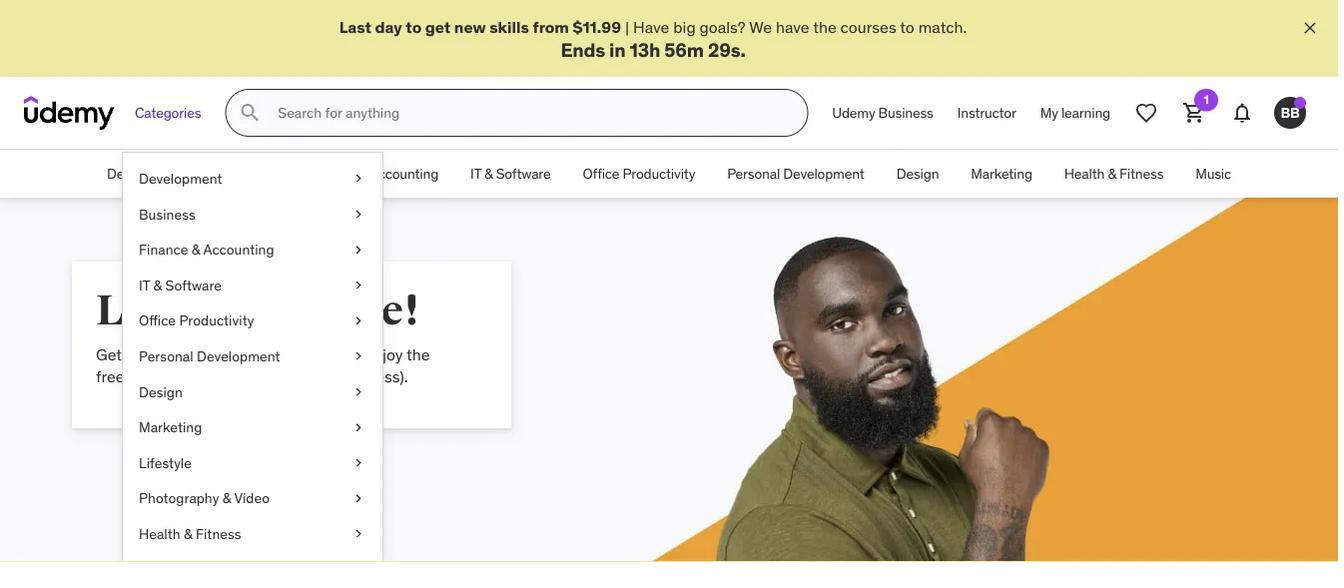 Task type: locate. For each thing, give the bounding box(es) containing it.
courses inside last day to save! get courses for as little as $11.99 and enjoy the freedom to learn the way you want (for less).
[[126, 344, 182, 365]]

health & fitness link down video
[[123, 516, 382, 552]]

2 horizontal spatial the
[[813, 16, 837, 37]]

0 vertical spatial finance
[[307, 165, 355, 183]]

fitness down the wishlist 'image'
[[1119, 165, 1164, 183]]

office productivity
[[583, 165, 695, 183], [139, 312, 254, 330]]

last day to get new skills from $11.99 | have big goals? we have the courses to match. ends in 13h 56m 29s .
[[339, 16, 967, 61]]

udemy image
[[24, 96, 115, 130]]

it & software
[[470, 165, 551, 183], [139, 276, 222, 294]]

development link for health & fitness
[[91, 150, 204, 198]]

xsmall image for marketing
[[350, 418, 366, 437]]

new
[[454, 16, 486, 37]]

xsmall image inside marketing link
[[350, 418, 366, 437]]

courses
[[840, 16, 896, 37], [126, 344, 182, 365]]

1 horizontal spatial design link
[[880, 150, 955, 198]]

0 vertical spatial office productivity link
[[567, 150, 711, 198]]

$11.99
[[573, 16, 621, 37], [285, 344, 330, 365]]

0 horizontal spatial office
[[139, 312, 176, 330]]

0 horizontal spatial as
[[209, 344, 225, 365]]

lifestyle link
[[123, 445, 382, 481]]

health down learning
[[1064, 165, 1105, 183]]

xsmall image for lifestyle
[[350, 453, 366, 473]]

as up way
[[265, 344, 281, 365]]

it & software for health & fitness
[[470, 165, 551, 183]]

0 vertical spatial it & software
[[470, 165, 551, 183]]

1 horizontal spatial software
[[496, 165, 551, 183]]

development
[[107, 165, 188, 183], [783, 165, 864, 183], [139, 169, 222, 187], [197, 347, 280, 365]]

it
[[470, 165, 481, 183], [139, 276, 150, 294]]

1 vertical spatial last
[[96, 285, 183, 337]]

0 vertical spatial finance & accounting
[[307, 165, 438, 183]]

software
[[496, 165, 551, 183], [165, 276, 222, 294]]

0 horizontal spatial personal development
[[139, 347, 280, 365]]

health & fitness
[[1064, 165, 1164, 183], [139, 525, 241, 543]]

marketing link
[[955, 150, 1048, 198], [123, 410, 382, 445]]

want
[[305, 367, 340, 387]]

big
[[673, 16, 696, 37]]

design up lifestyle
[[139, 383, 183, 401]]

1 vertical spatial courses
[[126, 344, 182, 365]]

0 vertical spatial office
[[583, 165, 619, 183]]

2 xsmall image from the top
[[350, 276, 366, 295]]

xsmall image inside design link
[[350, 382, 366, 402]]

1 vertical spatial office
[[139, 312, 176, 330]]

xsmall image for development
[[350, 169, 366, 189]]

&
[[358, 165, 367, 183], [484, 165, 493, 183], [1108, 165, 1116, 183], [192, 241, 200, 259], [153, 276, 162, 294], [222, 489, 231, 507], [184, 525, 192, 543]]

1 horizontal spatial office productivity
[[583, 165, 695, 183]]

1 vertical spatial the
[[406, 344, 430, 365]]

xsmall image inside health & fitness link
[[350, 524, 366, 544]]

marketing link for lifestyle
[[123, 410, 382, 445]]

office
[[583, 165, 619, 183], [139, 312, 176, 330]]

xsmall image inside development 'link'
[[350, 169, 366, 189]]

1 vertical spatial it & software link
[[123, 268, 382, 303]]

1 horizontal spatial accounting
[[369, 165, 438, 183]]

0 vertical spatial health & fitness link
[[1048, 150, 1180, 198]]

to
[[406, 16, 422, 37], [900, 16, 915, 37], [269, 285, 310, 337], [160, 367, 174, 387]]

courses left match.
[[840, 16, 896, 37]]

productivity
[[623, 165, 695, 183], [179, 312, 254, 330]]

1 vertical spatial health & fitness
[[139, 525, 241, 543]]

finance & accounting for health & fitness
[[307, 165, 438, 183]]

personal development down udemy
[[727, 165, 864, 183]]

0 horizontal spatial software
[[165, 276, 222, 294]]

0 vertical spatial personal development
[[727, 165, 864, 183]]

1 vertical spatial health
[[139, 525, 180, 543]]

it & software down search for anything text box
[[470, 165, 551, 183]]

0 vertical spatial health
[[1064, 165, 1105, 183]]

0 horizontal spatial $11.99
[[285, 344, 330, 365]]

0 horizontal spatial it & software link
[[123, 268, 382, 303]]

1 vertical spatial accounting
[[203, 241, 274, 259]]

0 vertical spatial fitness
[[1119, 165, 1164, 183]]

business
[[878, 104, 933, 122], [220, 165, 275, 183], [139, 205, 196, 223]]

Search for anything text field
[[274, 96, 783, 130]]

photography & video link
[[123, 481, 382, 516]]

learning
[[1061, 104, 1110, 122]]

1 horizontal spatial personal
[[727, 165, 780, 183]]

1 horizontal spatial $11.99
[[573, 16, 621, 37]]

marketing link down way
[[123, 410, 382, 445]]

$11.99 up want
[[285, 344, 330, 365]]

the down little
[[217, 367, 241, 387]]

0 horizontal spatial design
[[139, 383, 183, 401]]

3 xsmall image from the top
[[350, 311, 366, 331]]

1 vertical spatial personal development
[[139, 347, 280, 365]]

fitness down photography & video at the bottom of page
[[196, 525, 241, 543]]

office up the freedom
[[139, 312, 176, 330]]

you have alerts image
[[1294, 97, 1306, 109]]

1 vertical spatial design link
[[123, 374, 382, 410]]

video
[[234, 489, 270, 507]]

finance
[[307, 165, 355, 183], [139, 241, 188, 259]]

save!
[[317, 285, 420, 337]]

0 horizontal spatial the
[[217, 367, 241, 387]]

it down search for anything text box
[[470, 165, 481, 183]]

1 vertical spatial business
[[220, 165, 275, 183]]

1 vertical spatial design
[[139, 383, 183, 401]]

0 horizontal spatial office productivity link
[[123, 303, 382, 339]]

0 horizontal spatial finance
[[139, 241, 188, 259]]

design down udemy business link
[[896, 165, 939, 183]]

0 horizontal spatial it & software
[[139, 276, 222, 294]]

day inside last day to get new skills from $11.99 | have big goals? we have the courses to match. ends in 13h 56m 29s .
[[375, 16, 402, 37]]

.
[[740, 37, 746, 61]]

1 vertical spatial office productivity link
[[123, 303, 382, 339]]

in
[[609, 37, 626, 61]]

1 horizontal spatial courses
[[840, 16, 896, 37]]

design for lifestyle
[[139, 383, 183, 401]]

0 vertical spatial productivity
[[623, 165, 695, 183]]

learn
[[178, 367, 214, 387]]

4 xsmall image from the top
[[350, 489, 366, 508]]

1 horizontal spatial personal development
[[727, 165, 864, 183]]

1 vertical spatial marketing link
[[123, 410, 382, 445]]

it & software up the "for"
[[139, 276, 222, 294]]

1 vertical spatial personal development link
[[123, 339, 382, 374]]

xsmall image inside business link
[[350, 204, 366, 224]]

xsmall image for personal development
[[350, 347, 366, 366]]

xsmall image inside personal development link
[[350, 347, 366, 366]]

health & fitness down learning
[[1064, 165, 1164, 183]]

software for lifestyle
[[165, 276, 222, 294]]

close image
[[1300, 18, 1320, 38]]

finance & accounting
[[307, 165, 438, 183], [139, 241, 274, 259]]

it & software link down search for anything text box
[[454, 150, 567, 198]]

last for save!
[[96, 285, 183, 337]]

1 horizontal spatial the
[[406, 344, 430, 365]]

productivity for lifestyle
[[179, 312, 254, 330]]

0 horizontal spatial marketing
[[139, 418, 202, 436]]

design link down little
[[123, 374, 382, 410]]

instructor
[[957, 104, 1016, 122]]

xsmall image for design
[[350, 382, 366, 402]]

$11.99 inside last day to get new skills from $11.99 | have big goals? we have the courses to match. ends in 13h 56m 29s .
[[573, 16, 621, 37]]

xsmall image inside it & software link
[[350, 276, 366, 295]]

the right the have
[[813, 16, 837, 37]]

accounting
[[369, 165, 438, 183], [203, 241, 274, 259]]

0 horizontal spatial health & fitness
[[139, 525, 241, 543]]

office productivity link for lifestyle
[[123, 303, 382, 339]]

courses up the freedom
[[126, 344, 182, 365]]

1 vertical spatial office productivity
[[139, 312, 254, 330]]

0 vertical spatial $11.99
[[573, 16, 621, 37]]

xsmall image inside photography & video link
[[350, 489, 366, 508]]

last left get
[[339, 16, 371, 37]]

2 xsmall image from the top
[[350, 204, 366, 224]]

1 xsmall image from the top
[[350, 240, 366, 260]]

$11.99 up ends
[[573, 16, 621, 37]]

finance & accounting link for health & fitness
[[291, 150, 454, 198]]

5 xsmall image from the top
[[350, 418, 366, 437]]

last
[[339, 16, 371, 37], [96, 285, 183, 337]]

health down photography
[[139, 525, 180, 543]]

1 vertical spatial it
[[139, 276, 150, 294]]

skills
[[489, 16, 529, 37]]

xsmall image for finance & accounting
[[350, 240, 366, 260]]

finance & accounting link
[[291, 150, 454, 198], [123, 232, 382, 268]]

2 vertical spatial business
[[139, 205, 196, 223]]

0 vertical spatial business
[[878, 104, 933, 122]]

0 vertical spatial design
[[896, 165, 939, 183]]

accounting for lifestyle
[[203, 241, 274, 259]]

last for get
[[339, 16, 371, 37]]

4 xsmall image from the top
[[350, 382, 366, 402]]

0 horizontal spatial accounting
[[203, 241, 274, 259]]

personal for health & fitness
[[727, 165, 780, 183]]

personal development up learn on the bottom left
[[139, 347, 280, 365]]

it & software link
[[454, 150, 567, 198], [123, 268, 382, 303]]

to left get
[[406, 16, 422, 37]]

fitness
[[1119, 165, 1164, 183], [196, 525, 241, 543]]

0 vertical spatial software
[[496, 165, 551, 183]]

xsmall image for it & software
[[350, 276, 366, 295]]

way
[[245, 367, 272, 387]]

0 horizontal spatial finance & accounting
[[139, 241, 274, 259]]

2 as from the left
[[265, 344, 281, 365]]

last inside last day to save! get courses for as little as $11.99 and enjoy the freedom to learn the way you want (for less).
[[96, 285, 183, 337]]

office down search for anything text box
[[583, 165, 619, 183]]

office productivity for lifestyle
[[139, 312, 254, 330]]

finance & accounting link for lifestyle
[[123, 232, 382, 268]]

development link
[[91, 150, 204, 198], [123, 161, 382, 197]]

marketing up lifestyle
[[139, 418, 202, 436]]

photography
[[139, 489, 219, 507]]

as right the "for"
[[209, 344, 225, 365]]

1 horizontal spatial health
[[1064, 165, 1105, 183]]

1 horizontal spatial last
[[339, 16, 371, 37]]

1 horizontal spatial fitness
[[1119, 165, 1164, 183]]

1 horizontal spatial health & fitness link
[[1048, 150, 1180, 198]]

bb link
[[1266, 89, 1314, 137]]

as
[[209, 344, 225, 365], [265, 344, 281, 365]]

the right "enjoy"
[[406, 344, 430, 365]]

1 horizontal spatial health & fitness
[[1064, 165, 1164, 183]]

marketing down instructor link
[[971, 165, 1032, 183]]

6 xsmall image from the top
[[350, 453, 366, 473]]

development link for lifestyle
[[123, 161, 382, 197]]

health & fitness down photography
[[139, 525, 241, 543]]

1 vertical spatial day
[[190, 285, 261, 337]]

marketing link down instructor link
[[955, 150, 1048, 198]]

last inside last day to get new skills from $11.99 | have big goals? we have the courses to match. ends in 13h 56m 29s .
[[339, 16, 371, 37]]

office productivity link for health & fitness
[[567, 150, 711, 198]]

0 horizontal spatial courses
[[126, 344, 182, 365]]

business link for lifestyle
[[123, 197, 382, 232]]

1 vertical spatial personal
[[139, 347, 193, 365]]

1 horizontal spatial finance & accounting
[[307, 165, 438, 183]]

0 vertical spatial day
[[375, 16, 402, 37]]

courses inside last day to get new skills from $11.99 | have big goals? we have the courses to match. ends in 13h 56m 29s .
[[840, 16, 896, 37]]

2 vertical spatial the
[[217, 367, 241, 387]]

1 horizontal spatial it
[[470, 165, 481, 183]]

design link
[[880, 150, 955, 198], [123, 374, 382, 410]]

5 xsmall image from the top
[[350, 524, 366, 544]]

design link down udemy business link
[[880, 150, 955, 198]]

productivity for health & fitness
[[623, 165, 695, 183]]

0 vertical spatial marketing link
[[955, 150, 1048, 198]]

day up little
[[190, 285, 261, 337]]

0 horizontal spatial health
[[139, 525, 180, 543]]

0 horizontal spatial personal development link
[[123, 339, 382, 374]]

1 horizontal spatial office
[[583, 165, 619, 183]]

business for lifestyle
[[139, 205, 196, 223]]

0 horizontal spatial last
[[96, 285, 183, 337]]

1 horizontal spatial business
[[220, 165, 275, 183]]

xsmall image for photography & video
[[350, 489, 366, 508]]

to left match.
[[900, 16, 915, 37]]

design link for health & fitness
[[880, 150, 955, 198]]

1 xsmall image from the top
[[350, 169, 366, 189]]

udemy business
[[832, 104, 933, 122]]

day inside last day to save! get courses for as little as $11.99 and enjoy the freedom to learn the way you want (for less).
[[190, 285, 261, 337]]

0 vertical spatial it
[[470, 165, 481, 183]]

1 horizontal spatial design
[[896, 165, 939, 183]]

1 horizontal spatial finance
[[307, 165, 355, 183]]

0 vertical spatial finance & accounting link
[[291, 150, 454, 198]]

day left get
[[375, 16, 402, 37]]

development link down categories dropdown button in the top left of the page
[[91, 150, 204, 198]]

the inside last day to get new skills from $11.99 | have big goals? we have the courses to match. ends in 13h 56m 29s .
[[813, 16, 837, 37]]

1 horizontal spatial day
[[375, 16, 402, 37]]

xsmall image inside lifestyle link
[[350, 453, 366, 473]]

1
[[1204, 92, 1209, 108]]

0 horizontal spatial day
[[190, 285, 261, 337]]

0 horizontal spatial personal
[[139, 347, 193, 365]]

design link for lifestyle
[[123, 374, 382, 410]]

1 horizontal spatial it & software
[[470, 165, 551, 183]]

health
[[1064, 165, 1105, 183], [139, 525, 180, 543]]

1 horizontal spatial personal development link
[[711, 150, 880, 198]]

0 vertical spatial personal development link
[[711, 150, 880, 198]]

get
[[425, 16, 451, 37]]

design
[[896, 165, 939, 183], [139, 383, 183, 401]]

marketing link for health & fitness
[[955, 150, 1048, 198]]

health & fitness link
[[1048, 150, 1180, 198], [123, 516, 382, 552]]

day
[[375, 16, 402, 37], [190, 285, 261, 337]]

1 horizontal spatial it & software link
[[454, 150, 567, 198]]

it & software link up little
[[123, 268, 382, 303]]

personal development link for health & fitness
[[711, 150, 880, 198]]

1 vertical spatial $11.99
[[285, 344, 330, 365]]

day for get
[[375, 16, 402, 37]]

xsmall image
[[350, 240, 366, 260], [350, 276, 366, 295], [350, 347, 366, 366], [350, 489, 366, 508], [350, 524, 366, 544], [350, 560, 366, 562]]

my learning link
[[1028, 89, 1122, 137]]

marketing
[[971, 165, 1032, 183], [139, 418, 202, 436]]

1 horizontal spatial marketing
[[971, 165, 1032, 183]]

1 vertical spatial productivity
[[179, 312, 254, 330]]

development link down submit search icon
[[123, 161, 382, 197]]

1 vertical spatial finance & accounting link
[[123, 232, 382, 268]]

1 horizontal spatial marketing link
[[955, 150, 1048, 198]]

it up the freedom
[[139, 276, 150, 294]]

shopping cart with 1 item image
[[1182, 101, 1206, 125]]

business link
[[204, 150, 291, 198], [123, 197, 382, 232]]

personal development link
[[711, 150, 880, 198], [123, 339, 382, 374]]

3 xsmall image from the top
[[350, 347, 366, 366]]

xsmall image inside finance & accounting link
[[350, 240, 366, 260]]

0 horizontal spatial business
[[139, 205, 196, 223]]

0 vertical spatial design link
[[880, 150, 955, 198]]

have
[[776, 16, 809, 37]]

have
[[633, 16, 669, 37]]

udemy
[[832, 104, 875, 122]]

it & software link for health & fitness
[[454, 150, 567, 198]]

0 horizontal spatial marketing link
[[123, 410, 382, 445]]

0 vertical spatial office productivity
[[583, 165, 695, 183]]

xsmall image
[[350, 169, 366, 189], [350, 204, 366, 224], [350, 311, 366, 331], [350, 382, 366, 402], [350, 418, 366, 437], [350, 453, 366, 473]]

1 vertical spatial health & fitness link
[[123, 516, 382, 552]]

software down search for anything text box
[[496, 165, 551, 183]]

health & fitness link down learning
[[1048, 150, 1180, 198]]

office productivity link
[[567, 150, 711, 198], [123, 303, 382, 339]]

0 vertical spatial the
[[813, 16, 837, 37]]

1 vertical spatial finance
[[139, 241, 188, 259]]

last up get
[[96, 285, 183, 337]]

0 vertical spatial last
[[339, 16, 371, 37]]

personal
[[727, 165, 780, 183], [139, 347, 193, 365]]

the
[[813, 16, 837, 37], [406, 344, 430, 365], [217, 367, 241, 387]]

personal development
[[727, 165, 864, 183], [139, 347, 280, 365]]

it for health & fitness
[[470, 165, 481, 183]]

software up the "for"
[[165, 276, 222, 294]]



Task type: vqa. For each thing, say whether or not it's contained in the screenshot.
IT & Software's xsmall icon
yes



Task type: describe. For each thing, give the bounding box(es) containing it.
my learning
[[1040, 104, 1110, 122]]

fitness for right health & fitness link
[[1119, 165, 1164, 183]]

finance for health & fitness
[[307, 165, 355, 183]]

categories button
[[123, 89, 213, 137]]

get
[[96, 344, 122, 365]]

less).
[[372, 367, 408, 387]]

business for health & fitness
[[220, 165, 275, 183]]

ends
[[561, 37, 605, 61]]

photography & video
[[139, 489, 270, 507]]

xsmall image for business
[[350, 204, 366, 224]]

marketing for lifestyle
[[139, 418, 202, 436]]

xsmall image for health & fitness
[[350, 524, 366, 544]]

udemy business link
[[820, 89, 945, 137]]

|
[[625, 16, 629, 37]]

submit search image
[[238, 101, 262, 125]]

to up you
[[269, 285, 310, 337]]

notifications image
[[1230, 101, 1254, 125]]

freedom
[[96, 367, 156, 387]]

from
[[533, 16, 569, 37]]

music
[[1196, 165, 1231, 183]]

categories
[[135, 104, 201, 122]]

design for health & fitness
[[896, 165, 939, 183]]

xsmall image for office productivity
[[350, 311, 366, 331]]

for
[[186, 344, 205, 365]]

personal development for health & fitness
[[727, 165, 864, 183]]

finance for lifestyle
[[139, 241, 188, 259]]

to left learn on the bottom left
[[160, 367, 174, 387]]

personal for lifestyle
[[139, 347, 193, 365]]

it & software for lifestyle
[[139, 276, 222, 294]]

$11.99 inside last day to save! get courses for as little as $11.99 and enjoy the freedom to learn the way you want (for less).
[[285, 344, 330, 365]]

software for health & fitness
[[496, 165, 551, 183]]

& inside photography & video link
[[222, 489, 231, 507]]

marketing for health & fitness
[[971, 165, 1032, 183]]

personal development for lifestyle
[[139, 347, 280, 365]]

13h 56m 29s
[[630, 37, 740, 61]]

personal development link for lifestyle
[[123, 339, 382, 374]]

goals?
[[700, 16, 746, 37]]

it & software link for lifestyle
[[123, 268, 382, 303]]

my
[[1040, 104, 1058, 122]]

office for health & fitness
[[583, 165, 619, 183]]

bb
[[1281, 104, 1300, 122]]

accounting for health & fitness
[[369, 165, 438, 183]]

health for bottom health & fitness link
[[139, 525, 180, 543]]

and
[[334, 344, 361, 365]]

office for lifestyle
[[139, 312, 176, 330]]

finance & accounting for lifestyle
[[139, 241, 274, 259]]

6 xsmall image from the top
[[350, 560, 366, 562]]

last day to save! get courses for as little as $11.99 and enjoy the freedom to learn the way you want (for less).
[[96, 285, 430, 387]]

you
[[276, 367, 301, 387]]

instructor link
[[945, 89, 1028, 137]]

office productivity for health & fitness
[[583, 165, 695, 183]]

business link for health & fitness
[[204, 150, 291, 198]]

little
[[229, 344, 261, 365]]

1 link
[[1170, 89, 1218, 137]]

lifestyle
[[139, 454, 192, 472]]

music link
[[1180, 150, 1247, 198]]

1 as from the left
[[209, 344, 225, 365]]

(for
[[344, 367, 368, 387]]

wishlist image
[[1134, 101, 1158, 125]]

match.
[[918, 16, 967, 37]]

it for lifestyle
[[139, 276, 150, 294]]

health for right health & fitness link
[[1064, 165, 1105, 183]]

we
[[749, 16, 772, 37]]

0 vertical spatial health & fitness
[[1064, 165, 1164, 183]]

day for save!
[[190, 285, 261, 337]]

enjoy
[[365, 344, 403, 365]]

fitness for bottom health & fitness link
[[196, 525, 241, 543]]



